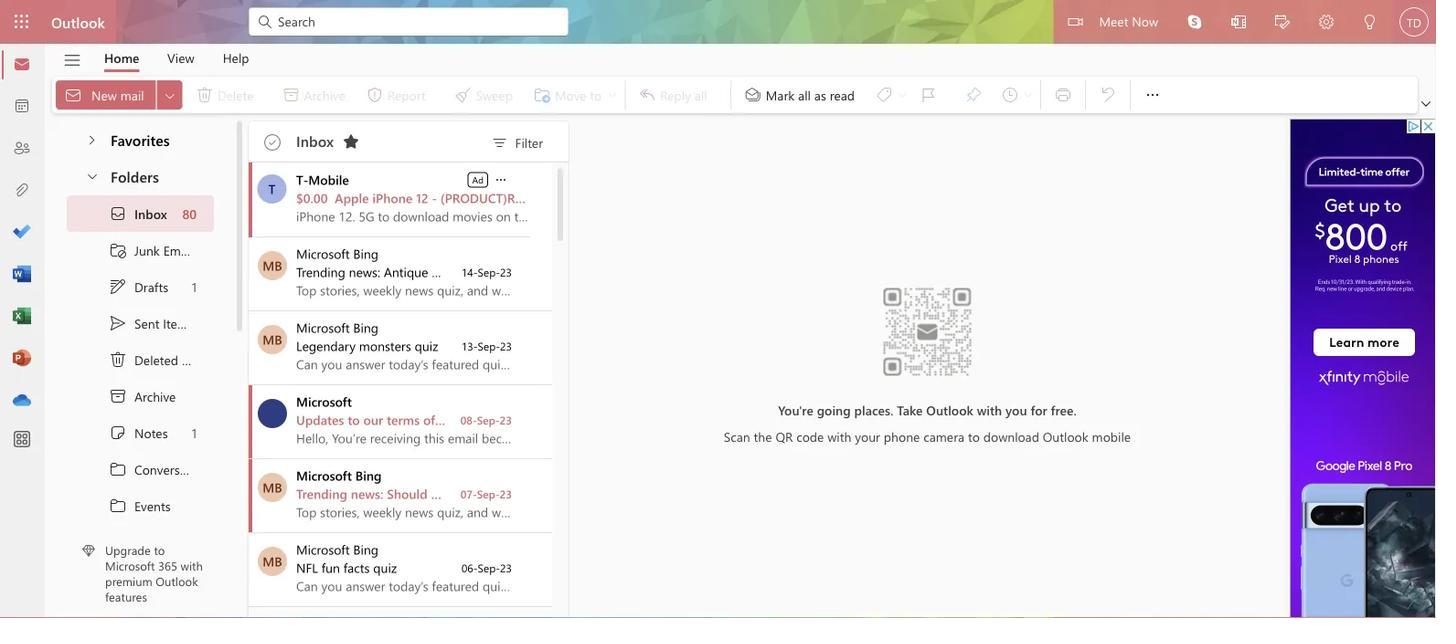 Task type: vqa. For each thing, say whether or not it's contained in the screenshot.
"New group"
no



Task type: locate. For each thing, give the bounding box(es) containing it.

[[109, 314, 127, 333]]

1 1 from the top
[[192, 279, 197, 296]]

0 horizontal spatial quiz
[[373, 560, 397, 577]]

 drafts
[[109, 278, 168, 296]]

2 1 from the top
[[192, 425, 197, 442]]

 for  dropdown button on the right top of page
[[1144, 86, 1162, 104]]

0 horizontal spatial inbox
[[134, 205, 167, 222]]

deleted
[[134, 352, 178, 369]]

quiz
[[415, 338, 438, 355], [373, 560, 397, 577]]

1 for 
[[192, 279, 197, 296]]

0 vertical spatial inbox
[[296, 131, 334, 151]]

1 trending from the top
[[296, 264, 345, 281]]

 inside popup button
[[494, 173, 508, 187]]

14-sep-23
[[462, 265, 512, 280]]

news: left should
[[351, 486, 383, 503]]

 inside dropdown button
[[1144, 86, 1162, 104]]

microsoft for trending news: antique singer sewing machine values & what… and more
[[296, 245, 350, 262]]

1 inside '' tree item
[[192, 425, 197, 442]]

 tree item
[[67, 342, 214, 378]]

items right the deleted
[[182, 352, 213, 369]]

Select a conversation checkbox
[[252, 312, 296, 355], [252, 534, 296, 577]]

items for 
[[163, 315, 194, 332]]

heading inside message list no conversations selected list box
[[249, 608, 552, 619]]

 left folders
[[85, 169, 100, 183]]

1 vertical spatial quiz
[[373, 560, 397, 577]]

archive
[[134, 388, 176, 405]]

14-
[[462, 265, 478, 280]]

0 vertical spatial and
[[663, 264, 684, 281]]

 tree item
[[67, 452, 214, 488], [67, 488, 214, 525]]

 new mail
[[64, 86, 144, 104]]

4 microsoft bing from the top
[[296, 542, 378, 559]]

payments)
[[691, 190, 751, 207]]

 button
[[1217, 0, 1261, 46]]

1 horizontal spatial with
[[828, 428, 852, 445]]

inbox left "" button
[[296, 131, 334, 151]]

1 vertical spatial trending
[[296, 486, 347, 503]]

with left you
[[977, 402, 1002, 419]]

2 mb from the top
[[263, 331, 282, 348]]

23 left machine
[[500, 265, 512, 280]]

1 vertical spatial items
[[182, 352, 213, 369]]

t mobile image
[[257, 175, 287, 204]]

microsoft bing up fun
[[296, 542, 378, 559]]

microsoft bing image left nfl
[[258, 548, 287, 577]]

microsoft inside upgrade to microsoft 365 with premium outlook features
[[105, 558, 155, 574]]

 down now
[[1144, 86, 1162, 104]]

outlook
[[51, 12, 105, 32], [926, 402, 974, 419], [1043, 428, 1089, 445], [156, 574, 198, 590]]

Select a conversation checkbox
[[252, 238, 296, 281]]

microsoft bing down updates
[[296, 468, 382, 485]]

t-mobile
[[296, 171, 349, 188]]

 button
[[1135, 77, 1171, 113]]

 inside favorites tree item
[[84, 133, 99, 148]]

0 vertical spatial 1
[[192, 279, 197, 296]]

microsoft bing image down t mobile icon
[[258, 251, 287, 281]]

meet now
[[1099, 12, 1158, 29]]

items right sent
[[163, 315, 194, 332]]

microsoft bing for trending news: should supreme court disqualify trump from… and more
[[296, 468, 382, 485]]

facts
[[344, 560, 370, 577]]

upgrade
[[105, 543, 151, 559]]

application
[[0, 0, 1436, 619]]

1 vertical spatial 
[[84, 133, 99, 148]]

left-rail-appbar navigation
[[4, 44, 40, 422]]

1 horizontal spatial to
[[348, 412, 360, 429]]

and right from…
[[665, 486, 687, 503]]

2  from the top
[[109, 497, 127, 516]]

more right from…
[[690, 486, 721, 503]]

bing up legendary monsters quiz
[[353, 320, 378, 336]]

email
[[163, 242, 194, 259]]

folders tree item
[[67, 159, 214, 196]]

1 right notes
[[192, 425, 197, 442]]

quiz right monsters
[[415, 338, 438, 355]]

2 horizontal spatial with
[[977, 402, 1002, 419]]

1 vertical spatial 
[[494, 173, 508, 187]]

microsoft up updates
[[296, 394, 352, 410]]

2 microsoft bing from the top
[[296, 320, 378, 336]]

to right camera
[[968, 428, 980, 445]]

Select all messages checkbox
[[260, 130, 285, 155]]

 for 
[[109, 461, 127, 479]]


[[1275, 15, 1290, 29]]

microsoft for trending news: should supreme court disqualify trump from… and more
[[296, 468, 352, 485]]

2 vertical spatial microsoft bing image
[[258, 548, 287, 577]]

to right upgrade
[[154, 543, 165, 559]]

for
[[1031, 402, 1047, 419]]

2 vertical spatial 
[[85, 169, 100, 183]]

 right ad
[[494, 173, 508, 187]]

sewing
[[471, 264, 512, 281]]

powerpoint image
[[13, 350, 31, 368]]

items
[[163, 315, 194, 332], [182, 352, 213, 369]]

23 right 13-
[[500, 339, 512, 354]]

 right mail
[[162, 88, 177, 103]]

td image
[[1400, 7, 1429, 37]]

move & delete group
[[56, 77, 621, 113]]

1 microsoft bing image from the top
[[258, 251, 287, 281]]

0 horizontal spatial to
[[154, 543, 165, 559]]

mb left legendary
[[263, 331, 282, 348]]

1 vertical spatial with
[[828, 428, 852, 445]]

excel image
[[13, 308, 31, 326]]

tree inside application
[[67, 196, 214, 619]]

 button inside favorites tree item
[[75, 123, 108, 156]]

drafts
[[134, 279, 168, 296]]

nfl fun facts quiz
[[296, 560, 397, 577]]

files image
[[13, 182, 31, 200]]

tree
[[67, 196, 214, 619]]

06-sep-23
[[462, 561, 512, 576]]

to left our
[[348, 412, 360, 429]]

 inbox
[[109, 205, 167, 223]]

1 vertical spatial news:
[[351, 486, 383, 503]]

1 inside  tree item
[[192, 279, 197, 296]]

07-
[[461, 487, 477, 502]]

your
[[855, 428, 880, 445]]

updates
[[296, 412, 344, 429]]

1 vertical spatial inbox
[[134, 205, 167, 222]]

 tree item up  events
[[67, 452, 214, 488]]

1 vertical spatial microsoft bing image
[[258, 325, 287, 355]]

select a conversation checkbox left fun
[[252, 534, 296, 577]]

outlook up  button
[[51, 12, 105, 32]]

0 vertical spatial 
[[162, 88, 177, 103]]

more apps image
[[13, 432, 31, 450]]

monsters
[[359, 338, 411, 355]]

to inside you're going places. take outlook with you for free. scan the qr code with your phone camera to download outlook mobile
[[968, 428, 980, 445]]

notes
[[134, 425, 168, 442]]

phone
[[884, 428, 920, 445]]

 button down  new mail on the top left of the page
[[75, 123, 108, 156]]

microsoft bing image left legendary
[[258, 325, 287, 355]]

microsoft up legendary
[[296, 320, 350, 336]]

 for folders
[[85, 169, 100, 183]]

and right what…
[[663, 264, 684, 281]]

0 vertical spatial 
[[109, 461, 127, 479]]

 button left folders
[[76, 159, 107, 193]]

1 select a conversation checkbox from the top
[[252, 312, 296, 355]]

tab list containing home
[[91, 44, 263, 72]]

13-
[[462, 339, 478, 354]]

mark
[[766, 86, 795, 103]]

tags group
[[735, 77, 1037, 113]]

3 microsoft bing image from the top
[[258, 548, 287, 577]]

mb down microsoft image
[[263, 480, 282, 496]]

 archive
[[109, 388, 176, 406]]

t-
[[296, 171, 308, 188]]

t
[[268, 181, 276, 197]]

places.
[[854, 402, 894, 419]]

the
[[754, 428, 772, 445]]

m
[[267, 405, 278, 422]]

machine
[[515, 264, 563, 281]]

&
[[606, 264, 617, 281]]

onedrive image
[[13, 392, 31, 410]]

1 vertical spatial more
[[690, 486, 721, 503]]

1 vertical spatial  button
[[76, 159, 107, 193]]

bing for should
[[355, 468, 382, 485]]

legendary
[[296, 338, 356, 355]]

features
[[105, 589, 147, 605]]

-
[[432, 190, 437, 207], [535, 190, 540, 207]]

outlook right premium
[[156, 574, 198, 590]]

0 vertical spatial news:
[[349, 264, 380, 281]]

favorites
[[111, 130, 170, 149]]

qr
[[776, 428, 793, 445]]

0 vertical spatial 
[[1144, 86, 1162, 104]]

23 right 06-
[[500, 561, 512, 576]]

 button
[[75, 123, 108, 156], [76, 159, 107, 193]]

microsoft bing for trending news: antique singer sewing machine values & what… and more
[[296, 245, 378, 262]]

1
[[192, 279, 197, 296], [192, 425, 197, 442]]

quiz right facts
[[373, 560, 397, 577]]

tab list inside application
[[91, 44, 263, 72]]

1 mb from the top
[[263, 257, 282, 274]]

microsoft up fun
[[296, 542, 350, 559]]

0 vertical spatial  button
[[75, 123, 108, 156]]

 button for folders
[[76, 159, 107, 193]]

application containing outlook
[[0, 0, 1436, 619]]

inbox right 
[[134, 205, 167, 222]]

microsoft bing image
[[258, 251, 287, 281], [258, 325, 287, 355], [258, 548, 287, 577]]

bing up facts
[[353, 542, 378, 559]]

1 vertical spatial 1
[[192, 425, 197, 442]]


[[266, 134, 280, 149]]

terms
[[387, 412, 420, 429]]

- right 12
[[432, 190, 437, 207]]

you're going places. take outlook with you for free. scan the qr code with your phone camera to download outlook mobile
[[724, 402, 1131, 445]]

 button inside folders tree item
[[76, 159, 107, 193]]

 for  events
[[109, 497, 127, 516]]

inbox 
[[296, 131, 360, 151]]

2 trending from the top
[[296, 486, 347, 503]]

3 microsoft bing from the top
[[296, 468, 382, 485]]

1 horizontal spatial inbox
[[296, 131, 334, 151]]

home
[[104, 49, 139, 66]]

to do image
[[13, 224, 31, 242]]

select a conversation checkbox down select a conversation checkbox
[[252, 312, 296, 355]]

1  from the top
[[109, 461, 127, 479]]

all
[[798, 86, 811, 103]]

microsoft right microsoft bing image
[[296, 468, 352, 485]]

1 down email
[[192, 279, 197, 296]]

news: left antique
[[349, 264, 380, 281]]

2 vertical spatial with
[[181, 558, 203, 574]]

microsoft down $0.00
[[296, 245, 350, 262]]

junk
[[134, 242, 160, 259]]

 tree item
[[67, 232, 214, 269]]

free.
[[1051, 402, 1077, 419]]

word image
[[13, 266, 31, 284]]

0 vertical spatial quiz
[[415, 338, 438, 355]]

23 right 08-
[[500, 413, 512, 428]]

- left the 256gb in the left of the page
[[535, 190, 540, 207]]

$0.00 apple iphone 12 - (product)red - 256gb (with 24 monthly payments)
[[296, 190, 751, 207]]

what…
[[620, 264, 660, 281]]

microsoft bing down apple at left top
[[296, 245, 378, 262]]

mb inside microsoft bing image
[[263, 480, 282, 496]]


[[109, 278, 127, 296]]

1 horizontal spatial 
[[1144, 86, 1162, 104]]

 inside popup button
[[162, 88, 177, 103]]

0 horizontal spatial 
[[494, 173, 508, 187]]

trending right microsoft bing image
[[296, 486, 347, 503]]

 left events
[[109, 497, 127, 516]]

 tree item
[[67, 269, 214, 305]]

1 vertical spatial select a conversation checkbox
[[252, 534, 296, 577]]

 down  new mail on the top left of the page
[[84, 133, 99, 148]]

news: for should
[[351, 486, 383, 503]]

microsoft up the features
[[105, 558, 155, 574]]

read
[[830, 86, 855, 103]]

3 mb from the top
[[263, 480, 282, 496]]

bing down our
[[355, 468, 382, 485]]

mb inside select a conversation checkbox
[[263, 257, 282, 274]]

1 microsoft bing from the top
[[296, 245, 378, 262]]

0 horizontal spatial -
[[432, 190, 437, 207]]

microsoft bing up legendary
[[296, 320, 378, 336]]

23 right the 07-
[[500, 487, 512, 502]]

microsoft
[[296, 245, 350, 262], [296, 320, 350, 336], [296, 394, 352, 410], [296, 468, 352, 485], [296, 542, 350, 559], [105, 558, 155, 574]]

microsoft bing for legendary monsters quiz
[[296, 320, 378, 336]]

1 horizontal spatial quiz
[[415, 338, 438, 355]]

 for  popup button
[[494, 173, 508, 187]]

 down 
[[109, 461, 127, 479]]

items inside  sent items
[[163, 315, 194, 332]]

 tree item
[[67, 415, 214, 452]]

sent
[[134, 315, 159, 332]]

and
[[663, 264, 684, 281], [665, 486, 687, 503]]

heading
[[249, 608, 552, 619]]

 events
[[109, 497, 171, 516]]

outlook inside banner
[[51, 12, 105, 32]]


[[162, 88, 177, 103], [84, 133, 99, 148], [85, 169, 100, 183]]

0 vertical spatial trending
[[296, 264, 345, 281]]

256gb
[[543, 190, 581, 207]]

0 vertical spatial select a conversation checkbox
[[252, 312, 296, 355]]

tab list
[[91, 44, 263, 72]]

more right what…
[[688, 264, 717, 281]]

outlook inside upgrade to microsoft 365 with premium outlook features
[[156, 574, 198, 590]]

mail
[[120, 86, 144, 103]]

microsoft bing image inside select a conversation checkbox
[[258, 251, 287, 281]]

trending up legendary
[[296, 264, 345, 281]]

items inside  deleted items
[[182, 352, 213, 369]]

mb left nfl
[[263, 554, 282, 570]]

 tree item up upgrade
[[67, 488, 214, 525]]

Select a conversation checkbox
[[252, 386, 296, 429]]


[[109, 241, 127, 260]]

people image
[[13, 140, 31, 158]]

0 vertical spatial microsoft bing image
[[258, 251, 287, 281]]

2 microsoft bing image from the top
[[258, 325, 287, 355]]

1 horizontal spatial -
[[535, 190, 540, 207]]

bing down apple at left top
[[353, 245, 378, 262]]

2 - from the left
[[535, 190, 540, 207]]

tree containing 
[[67, 196, 214, 619]]

2 select a conversation checkbox from the top
[[252, 534, 296, 577]]

mb down t mobile icon
[[263, 257, 282, 274]]

2 horizontal spatial to
[[968, 428, 980, 445]]

with down the going
[[828, 428, 852, 445]]

365
[[158, 558, 177, 574]]

 inside folders tree item
[[85, 169, 100, 183]]

to
[[348, 412, 360, 429], [968, 428, 980, 445], [154, 543, 165, 559]]

with right the 365
[[181, 558, 203, 574]]

1 vertical spatial 
[[109, 497, 127, 516]]

download
[[983, 428, 1039, 445]]

0 horizontal spatial with
[[181, 558, 203, 574]]

0 vertical spatial with
[[977, 402, 1002, 419]]

inbox inside inbox 
[[296, 131, 334, 151]]

microsoft image
[[258, 400, 287, 429]]

0 vertical spatial items
[[163, 315, 194, 332]]

4 mb from the top
[[263, 554, 282, 570]]



Task type: describe. For each thing, give the bounding box(es) containing it.
message list section
[[249, 117, 751, 619]]

antique
[[384, 264, 428, 281]]

upgrade to microsoft 365 with premium outlook features
[[105, 543, 203, 605]]

(with
[[585, 190, 617, 207]]

1 - from the left
[[432, 190, 437, 207]]

inbox heading
[[296, 122, 366, 162]]

to inside upgrade to microsoft 365 with premium outlook features
[[154, 543, 165, 559]]

select a conversation checkbox for legendary monsters quiz
[[252, 312, 296, 355]]

 button
[[493, 171, 509, 188]]

view
[[167, 49, 194, 66]]

2  tree item from the top
[[67, 488, 214, 525]]

as
[[814, 86, 826, 103]]


[[1422, 100, 1431, 109]]

you
[[1006, 402, 1027, 419]]


[[1319, 15, 1334, 29]]

legendary monsters quiz
[[296, 338, 438, 355]]

trending for trending news: should supreme court disqualify trump from… and more
[[296, 486, 347, 503]]

monthly
[[638, 190, 687, 207]]

23 for facts
[[500, 561, 512, 576]]

 button
[[1173, 0, 1217, 44]]

you're
[[778, 402, 813, 419]]

microsoft inside microsoft updates to our terms of use 08-sep-23
[[296, 394, 352, 410]]

mb for nfl fun facts quiz
[[263, 554, 282, 570]]

microsoft bing image
[[258, 474, 287, 503]]


[[109, 424, 127, 442]]

outlook down free.
[[1043, 428, 1089, 445]]

court
[[486, 486, 519, 503]]

premium features image
[[82, 545, 95, 558]]

1 for 
[[192, 425, 197, 442]]

microsoft bing for nfl fun facts quiz
[[296, 542, 378, 559]]


[[109, 351, 127, 369]]

 button
[[157, 80, 183, 110]]

mb for trending news: should supreme court disqualify trump from… and more
[[263, 480, 282, 496]]

 sent items
[[109, 314, 194, 333]]

microsoft for nfl fun facts quiz
[[296, 542, 350, 559]]

sep- for antique
[[478, 265, 500, 280]]

23 for should
[[500, 487, 512, 502]]

07-sep-23
[[461, 487, 512, 502]]

select a conversation checkbox for nfl fun facts quiz
[[252, 534, 296, 577]]

trending news: should supreme court disqualify trump from… and more
[[296, 486, 721, 503]]

 tree item
[[67, 196, 214, 232]]

supreme
[[431, 486, 483, 503]]

favorites tree item
[[67, 123, 214, 159]]

80
[[182, 205, 197, 222]]

code
[[796, 428, 824, 445]]

items for 
[[182, 352, 213, 369]]

meet
[[1099, 12, 1128, 29]]

0 vertical spatial more
[[688, 264, 717, 281]]

 button
[[336, 127, 366, 156]]

message list no conversations selected list box
[[249, 163, 751, 619]]

microsoft updates to our terms of use 08-sep-23
[[296, 394, 512, 429]]

 notes
[[109, 424, 168, 442]]

should
[[387, 486, 428, 503]]

bing for quiz
[[353, 320, 378, 336]]

microsoft bing image for trending news: antique singer sewing machine values & what… and more
[[258, 251, 287, 281]]

sep- for quiz
[[478, 339, 500, 354]]

mb for legendary monsters quiz
[[263, 331, 282, 348]]

outlook link
[[51, 0, 105, 44]]

values
[[567, 264, 603, 281]]

24
[[620, 190, 635, 207]]

06-
[[462, 561, 478, 576]]

23 inside microsoft updates to our terms of use 08-sep-23
[[500, 413, 512, 428]]

view button
[[154, 44, 208, 72]]

Select a conversation checkbox
[[252, 460, 296, 503]]

 for favorites
[[84, 133, 99, 148]]

apple
[[335, 190, 369, 207]]

23 for quiz
[[500, 339, 512, 354]]

 junk email
[[109, 241, 194, 260]]

mb for trending news: antique singer sewing machine values & what… and more
[[263, 257, 282, 274]]

outlook up camera
[[926, 402, 974, 419]]

12
[[416, 190, 428, 207]]


[[256, 13, 274, 31]]

bing for antique
[[353, 245, 378, 262]]

from…
[[623, 486, 662, 503]]

take
[[897, 402, 923, 419]]

 tree item
[[67, 305, 214, 342]]

1  tree item from the top
[[67, 452, 214, 488]]

microsoft bing image for nfl fun facts quiz
[[258, 548, 287, 577]]


[[342, 133, 360, 151]]


[[1363, 15, 1378, 29]]

news: for antique
[[349, 264, 380, 281]]

our
[[363, 412, 383, 429]]

outlook banner
[[0, 0, 1436, 46]]

premium
[[105, 574, 152, 590]]

 button for favorites
[[75, 123, 108, 156]]

singer
[[432, 264, 468, 281]]

filter
[[515, 134, 543, 151]]

going
[[817, 402, 851, 419]]

bing for facts
[[353, 542, 378, 559]]

microsoft bing image for legendary monsters quiz
[[258, 325, 287, 355]]

Search for email, meetings, files and more. field
[[276, 12, 558, 30]]


[[64, 86, 82, 104]]

(product)red
[[441, 190, 531, 207]]

13-sep-23
[[462, 339, 512, 354]]


[[744, 86, 762, 104]]

mobile
[[308, 171, 349, 188]]

scan
[[724, 428, 750, 445]]

sep- inside microsoft updates to our terms of use 08-sep-23
[[477, 413, 500, 428]]

 mark all as read
[[744, 86, 855, 104]]

trending for trending news: antique singer sewing machine values & what… and more
[[296, 264, 345, 281]]

1 vertical spatial and
[[665, 486, 687, 503]]

mail image
[[13, 56, 31, 74]]

sep- for facts
[[478, 561, 500, 576]]

home button
[[91, 44, 153, 72]]


[[63, 51, 82, 70]]

events
[[134, 498, 171, 515]]

help
[[223, 49, 249, 66]]

microsoft for legendary monsters quiz
[[296, 320, 350, 336]]

trending news: antique singer sewing machine values & what… and more
[[296, 264, 717, 281]]

23 for antique
[[500, 265, 512, 280]]

use
[[439, 412, 458, 429]]


[[109, 205, 127, 223]]

trump
[[582, 486, 620, 503]]

inbox inside  inbox
[[134, 205, 167, 222]]

fun
[[322, 560, 340, 577]]


[[109, 388, 127, 406]]

iphone
[[372, 190, 413, 207]]

nfl
[[296, 560, 318, 577]]

 tree item
[[67, 378, 214, 415]]

help button
[[209, 44, 263, 72]]

calendar image
[[13, 98, 31, 116]]

 search field
[[249, 0, 569, 41]]

to inside microsoft updates to our terms of use 08-sep-23
[[348, 412, 360, 429]]

sep- for should
[[477, 487, 500, 502]]


[[1068, 15, 1083, 29]]

 button
[[1418, 95, 1434, 113]]

with inside upgrade to microsoft 365 with premium outlook features
[[181, 558, 203, 574]]



